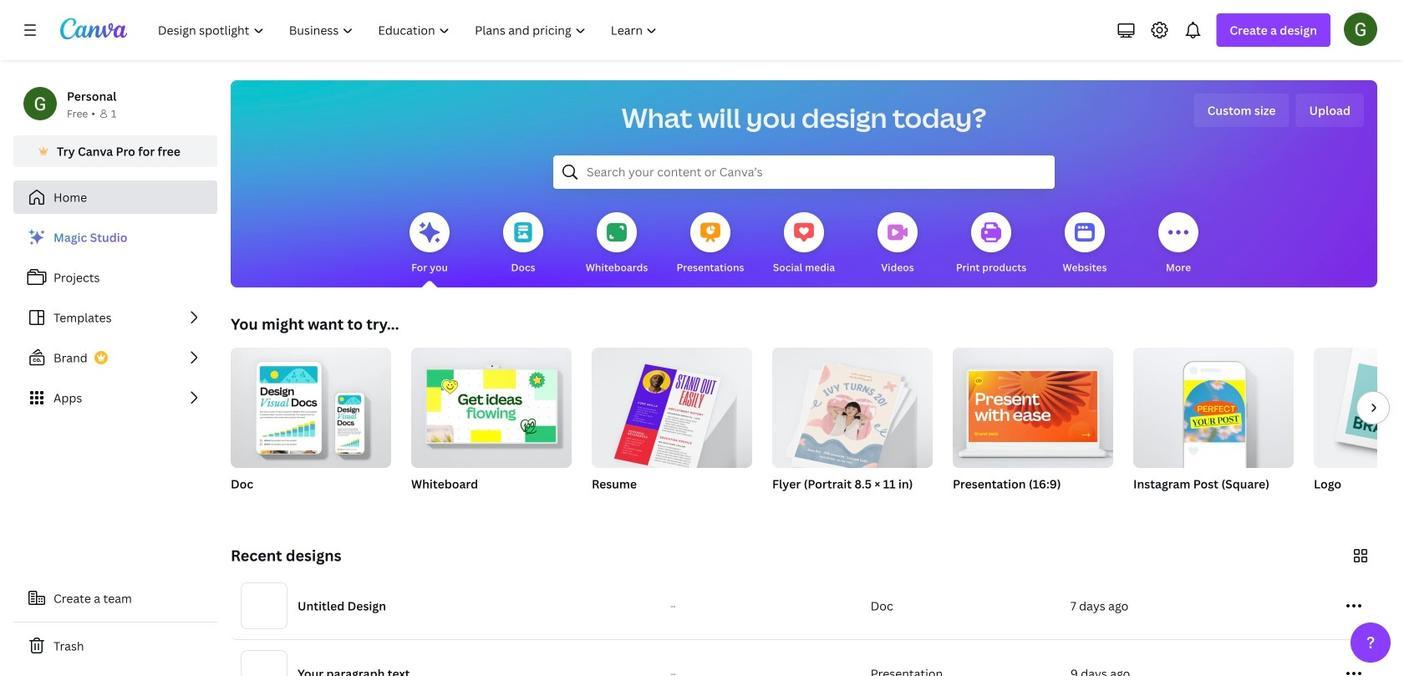 Task type: vqa. For each thing, say whether or not it's contained in the screenshot.
Gary Orlando image
yes



Task type: locate. For each thing, give the bounding box(es) containing it.
group
[[592, 341, 753, 513], [592, 341, 753, 475], [773, 341, 933, 513], [773, 341, 933, 474], [953, 341, 1114, 513], [953, 341, 1114, 468], [1134, 341, 1294, 513], [1134, 341, 1294, 468], [231, 348, 391, 513], [231, 348, 391, 468], [411, 348, 572, 513], [1314, 348, 1405, 513], [1314, 348, 1405, 468]]

top level navigation element
[[147, 13, 672, 47]]

list
[[13, 221, 217, 415]]

None search field
[[554, 156, 1055, 189]]

gary orlando image
[[1344, 12, 1378, 46]]



Task type: describe. For each thing, give the bounding box(es) containing it.
Search search field
[[587, 156, 1022, 188]]



